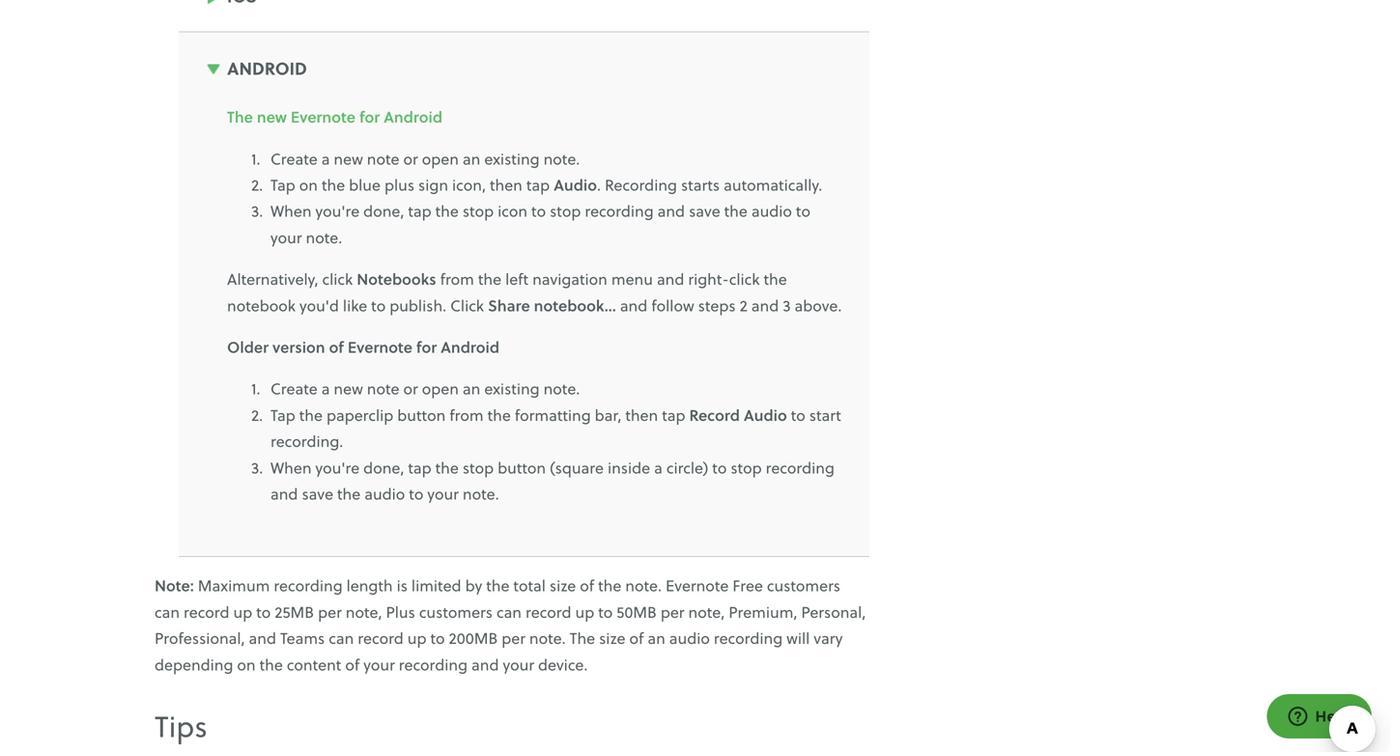 Task type: describe. For each thing, give the bounding box(es) containing it.
(square
[[550, 457, 604, 479]]

starts
[[681, 174, 720, 196]]

share notebook... and follow steps 2 and 3 above.
[[488, 295, 842, 316]]

the up 3
[[764, 268, 787, 290]]

recording up 25mb
[[274, 575, 343, 597]]

click inside the from the left navigation menu and right-click the notebook you'd like to publish. click
[[729, 268, 760, 290]]

formatting
[[515, 404, 591, 426]]

0 vertical spatial the
[[227, 106, 253, 128]]

your inside when you're done, tap the stop button (square inside a circle) to stop recording and save the audio to your note.
[[427, 483, 459, 505]]

audio inside when you're done, tap the stop button (square inside a circle) to stop recording and save the audio to your note.
[[364, 483, 405, 505]]

alternatively, click notebooks
[[227, 268, 436, 290]]

like
[[343, 295, 367, 316]]

publish.
[[390, 295, 447, 316]]

device.
[[538, 654, 588, 676]]

your inside the create a new note or open an existing note. tap on the blue plus sign icon, then tap audio . recording starts automatically. when you're done, tap the stop icon to stop recording and save the audio to your note.
[[271, 227, 302, 248]]

to inside the from the left navigation menu and right-click the notebook you'd like to publish. click
[[371, 295, 386, 316]]

professional,
[[155, 628, 245, 649]]

or for create a new note or open an existing note.
[[403, 378, 418, 400]]

above.
[[795, 295, 842, 316]]

1 horizontal spatial size
[[599, 628, 626, 649]]

plus
[[385, 174, 415, 196]]

create for create a new note or open an existing note.
[[271, 378, 318, 400]]

1 horizontal spatial record
[[358, 628, 404, 649]]

tap up icon
[[526, 174, 550, 196]]

the right by
[[486, 575, 510, 597]]

left
[[505, 268, 529, 290]]

share
[[488, 295, 530, 316]]

audio inside maximum recording length is limited by the total size of the note. evernote free customers can record up to 25mb per note, plus customers can record up to 50mb per note, premium, personal, professional, and teams can record up to 200mb per note. the size of an audio recording will vary depending on the content of your recording and your device.
[[669, 628, 710, 649]]

notebook...
[[534, 295, 616, 316]]

the new evernote for android link
[[227, 106, 443, 129]]

stop down tap the paperclip button from the formatting bar, then tap record audio
[[463, 457, 494, 479]]

personal,
[[801, 601, 866, 623]]

will
[[787, 628, 810, 649]]

and inside when you're done, tap the stop button (square inside a circle) to stop recording and save the audio to your note.
[[271, 483, 298, 505]]

1 vertical spatial from
[[450, 404, 484, 426]]

an for create a new note or open an existing note.
[[463, 378, 481, 400]]

stop right circle)
[[731, 457, 762, 479]]

recording down 200mb
[[399, 654, 468, 676]]

limited
[[412, 575, 461, 597]]

an for create a new note or open an existing note. tap on the blue plus sign icon, then tap audio . recording starts automatically. when you're done, tap the stop icon to stop recording and save the audio to your note.
[[463, 148, 481, 169]]

premium,
[[729, 601, 798, 623]]

by
[[465, 575, 482, 597]]

evernote inside maximum recording length is limited by the total size of the note. evernote free customers can record up to 25mb per note, plus customers can record up to 50mb per note, premium, personal, professional, and teams can record up to 200mb per note. the size of an audio recording will vary depending on the content of your recording and your device.
[[666, 575, 729, 597]]

icon,
[[452, 174, 486, 196]]

0 horizontal spatial record
[[184, 601, 230, 623]]

to left 25mb
[[256, 601, 271, 623]]

version
[[272, 336, 325, 358]]

your left device.
[[503, 654, 534, 676]]

25mb
[[275, 601, 314, 623]]

and right 2
[[752, 295, 779, 316]]

maximum recording length is limited by the total size of the note. evernote free customers can record up to 25mb per note, plus customers can record up to 50mb per note, premium, personal, professional, and teams can record up to 200mb per note. the size of an audio recording will vary depending on the content of your recording and your device.
[[155, 575, 866, 676]]

recording down premium,
[[714, 628, 783, 649]]

record
[[689, 404, 740, 426]]

tap inside the create a new note or open an existing note. tap on the blue plus sign icon, then tap audio . recording starts automatically. when you're done, tap the stop icon to stop recording and save the audio to your note.
[[271, 174, 295, 196]]

from inside the from the left navigation menu and right-click the notebook you'd like to publish. click
[[440, 268, 474, 290]]

2 horizontal spatial up
[[575, 601, 594, 623]]

2 tap from the top
[[271, 404, 295, 426]]

1 horizontal spatial per
[[502, 628, 526, 649]]

to right circle)
[[712, 457, 727, 479]]

to inside to start recording.
[[791, 404, 806, 426]]

to down automatically.
[[796, 200, 811, 222]]

existing for create a new note or open an existing note. tap on the blue plus sign icon, then tap audio . recording starts automatically. when you're done, tap the stop icon to stop recording and save the audio to your note.
[[484, 148, 540, 169]]

navigation
[[533, 268, 608, 290]]

you're inside when you're done, tap the stop button (square inside a circle) to stop recording and save the audio to your note.
[[316, 457, 360, 479]]

0 horizontal spatial size
[[550, 575, 576, 597]]

notebook
[[227, 295, 296, 316]]

steps
[[698, 295, 736, 316]]

0 vertical spatial android
[[227, 56, 307, 80]]

maximum
[[198, 575, 270, 597]]

open for create a new note or open an existing note. tap on the blue plus sign icon, then tap audio . recording starts automatically. when you're done, tap the stop icon to stop recording and save the audio to your note.
[[422, 148, 459, 169]]

0 vertical spatial new
[[257, 106, 287, 128]]

recording inside the create a new note or open an existing note. tap on the blue plus sign icon, then tap audio . recording starts automatically. when you're done, tap the stop icon to stop recording and save the audio to your note.
[[585, 200, 654, 222]]

bar,
[[595, 404, 622, 426]]

new for create a new note or open an existing note. tap on the blue plus sign icon, then tap audio . recording starts automatically. when you're done, tap the stop icon to stop recording and save the audio to your note.
[[334, 148, 363, 169]]

total
[[513, 575, 546, 597]]

the up 50mb
[[598, 575, 622, 597]]

notebooks
[[357, 268, 436, 290]]

alternatively,
[[227, 268, 318, 290]]

1 horizontal spatial can
[[329, 628, 354, 649]]

1 vertical spatial audio
[[744, 404, 787, 426]]

to left 50mb
[[598, 601, 613, 623]]

0 vertical spatial evernote
[[291, 106, 356, 128]]

note:
[[155, 575, 198, 597]]

tap inside when you're done, tap the stop button (square inside a circle) to stop recording and save the audio to your note.
[[408, 457, 432, 479]]

open for create a new note or open an existing note.
[[422, 378, 459, 400]]

new for create a new note or open an existing note.
[[334, 378, 363, 400]]

vary
[[814, 628, 843, 649]]

to start recording.
[[271, 404, 841, 452]]

the down sign
[[435, 200, 459, 222]]

stop right icon
[[550, 200, 581, 222]]

free
[[733, 575, 763, 597]]

1 vertical spatial evernote
[[348, 336, 413, 358]]

an inside maximum recording length is limited by the total size of the note. evernote free customers can record up to 25mb per note, plus customers can record up to 50mb per note, premium, personal, professional, and teams can record up to 200mb per note. the size of an audio recording will vary depending on the content of your recording and your device.
[[648, 628, 666, 649]]

right-
[[688, 268, 729, 290]]

when inside the create a new note or open an existing note. tap on the blue plus sign icon, then tap audio . recording starts automatically. when you're done, tap the stop icon to stop recording and save the audio to your note.
[[271, 200, 312, 222]]

0 horizontal spatial for
[[359, 106, 380, 128]]

done, inside the create a new note or open an existing note. tap on the blue plus sign icon, then tap audio . recording starts automatically. when you're done, tap the stop icon to stop recording and save the audio to your note.
[[363, 200, 404, 222]]

button inside when you're done, tap the stop button (square inside a circle) to stop recording and save the audio to your note.
[[498, 457, 546, 479]]

you'd
[[299, 295, 339, 316]]

recording inside when you're done, tap the stop button (square inside a circle) to stop recording and save the audio to your note.
[[766, 457, 835, 479]]

the left formatting
[[488, 404, 511, 426]]

is
[[397, 575, 408, 597]]

note for create a new note or open an existing note. tap on the blue plus sign icon, then tap audio . recording starts automatically. when you're done, tap the stop icon to stop recording and save the audio to your note.
[[367, 148, 400, 169]]

on inside the create a new note or open an existing note. tap on the blue plus sign icon, then tap audio . recording starts automatically. when you're done, tap the stop icon to stop recording and save the audio to your note.
[[299, 174, 318, 196]]

to right icon
[[531, 200, 546, 222]]

sign
[[418, 174, 448, 196]]



Task type: locate. For each thing, give the bounding box(es) containing it.
existing
[[484, 148, 540, 169], [484, 378, 540, 400]]

then right bar,
[[625, 404, 658, 426]]

the inside maximum recording length is limited by the total size of the note. evernote free customers can record up to 25mb per note, plus customers can record up to 50mb per note, premium, personal, professional, and teams can record up to 200mb per note. the size of an audio recording will vary depending on the content of your recording and your device.
[[570, 628, 595, 649]]

0 horizontal spatial the
[[227, 106, 253, 128]]

save inside when you're done, tap the stop button (square inside a circle) to stop recording and save the audio to your note.
[[302, 483, 333, 505]]

note.
[[544, 148, 580, 169], [306, 227, 342, 248], [544, 378, 580, 400], [463, 483, 499, 505], [625, 575, 662, 597], [529, 628, 566, 649]]

record down total
[[526, 601, 572, 623]]

and inside the from the left navigation menu and right-click the notebook you'd like to publish. click
[[657, 268, 685, 290]]

the left left
[[478, 268, 502, 290]]

and down starts
[[658, 200, 685, 222]]

plus
[[386, 601, 415, 623]]

automatically.
[[724, 174, 822, 196]]

on left 'blue'
[[299, 174, 318, 196]]

a
[[321, 148, 330, 169], [321, 378, 330, 400], [654, 457, 663, 479]]

the left 'blue'
[[322, 174, 345, 196]]

1 vertical spatial button
[[498, 457, 546, 479]]

1 vertical spatial an
[[463, 378, 481, 400]]

open inside the create a new note or open an existing note. tap on the blue plus sign icon, then tap audio . recording starts automatically. when you're done, tap the stop icon to stop recording and save the audio to your note.
[[422, 148, 459, 169]]

evernote
[[291, 106, 356, 128], [348, 336, 413, 358], [666, 575, 729, 597]]

and down menu
[[620, 295, 648, 316]]

when inside when you're done, tap the stop button (square inside a circle) to stop recording and save the audio to your note.
[[271, 457, 312, 479]]

click up like
[[322, 268, 353, 290]]

the down teams
[[260, 654, 283, 676]]

the new evernote for android
[[227, 106, 443, 128]]

0 horizontal spatial audio
[[554, 174, 597, 196]]

0 vertical spatial when
[[271, 200, 312, 222]]

0 horizontal spatial per
[[318, 601, 342, 623]]

1 vertical spatial customers
[[419, 601, 493, 623]]

1 horizontal spatial up
[[408, 628, 427, 649]]

3
[[783, 295, 791, 316]]

0 vertical spatial or
[[403, 148, 418, 169]]

0 horizontal spatial save
[[302, 483, 333, 505]]

android up the new evernote for android
[[227, 56, 307, 80]]

the up recording.
[[299, 404, 323, 426]]

2 vertical spatial android
[[441, 336, 500, 358]]

and down 200mb
[[472, 654, 499, 676]]

2 open from the top
[[422, 378, 459, 400]]

note for create a new note or open an existing note.
[[367, 378, 400, 400]]

note inside the create a new note or open an existing note. tap on the blue plus sign icon, then tap audio . recording starts automatically. when you're done, tap the stop icon to stop recording and save the audio to your note.
[[367, 148, 400, 169]]

0 horizontal spatial audio
[[364, 483, 405, 505]]

per right 200mb
[[502, 628, 526, 649]]

when up alternatively,
[[271, 200, 312, 222]]

you're
[[316, 200, 360, 222], [316, 457, 360, 479]]

depending
[[155, 654, 233, 676]]

button down create a new note or open an existing note. in the left of the page
[[397, 404, 446, 426]]

to up limited
[[409, 483, 424, 505]]

0 vertical spatial an
[[463, 148, 481, 169]]

the down recording.
[[337, 483, 361, 505]]

button down to start recording.
[[498, 457, 546, 479]]

button
[[397, 404, 446, 426], [498, 457, 546, 479]]

note
[[367, 148, 400, 169], [367, 378, 400, 400]]

existing up icon, at the top left of the page
[[484, 148, 540, 169]]

a inside the create a new note or open an existing note. tap on the blue plus sign icon, then tap audio . recording starts automatically. when you're done, tap the stop icon to stop recording and save the audio to your note.
[[321, 148, 330, 169]]

1 horizontal spatial customers
[[767, 575, 841, 597]]

tips
[[155, 706, 207, 747]]

1 vertical spatial android
[[384, 106, 443, 128]]

audio
[[554, 174, 597, 196], [744, 404, 787, 426]]

1 vertical spatial a
[[321, 378, 330, 400]]

0 horizontal spatial up
[[233, 601, 252, 623]]

you're inside the create a new note or open an existing note. tap on the blue plus sign icon, then tap audio . recording starts automatically. when you're done, tap the stop icon to stop recording and save the audio to your note.
[[316, 200, 360, 222]]

an
[[463, 148, 481, 169], [463, 378, 481, 400], [648, 628, 666, 649]]

1 horizontal spatial button
[[498, 457, 546, 479]]

of right the version
[[329, 336, 344, 358]]

you're down recording.
[[316, 457, 360, 479]]

create
[[271, 148, 318, 169], [271, 378, 318, 400]]

create for create a new note or open an existing note. tap on the blue plus sign icon, then tap audio . recording starts automatically. when you're done, tap the stop icon to stop recording and save the audio to your note.
[[271, 148, 318, 169]]

recording
[[605, 174, 677, 196]]

on inside maximum recording length is limited by the total size of the note. evernote free customers can record up to 25mb per note, plus customers can record up to 50mb per note, premium, personal, professional, and teams can record up to 200mb per note. the size of an audio recording will vary depending on the content of your recording and your device.
[[237, 654, 256, 676]]

note, left premium,
[[688, 601, 725, 623]]

or
[[403, 148, 418, 169], [403, 378, 418, 400]]

0 vertical spatial customers
[[767, 575, 841, 597]]

or up plus
[[403, 148, 418, 169]]

an up icon, at the top left of the page
[[463, 148, 481, 169]]

can down the note:
[[155, 601, 180, 623]]

2 horizontal spatial audio
[[752, 200, 792, 222]]

0 horizontal spatial then
[[490, 174, 523, 196]]

a up paperclip
[[321, 378, 330, 400]]

record down plus
[[358, 628, 404, 649]]

recording.
[[271, 431, 343, 452]]

from
[[440, 268, 474, 290], [450, 404, 484, 426]]

size
[[550, 575, 576, 597], [599, 628, 626, 649]]

2 note from the top
[[367, 378, 400, 400]]

up
[[233, 601, 252, 623], [575, 601, 594, 623], [408, 628, 427, 649]]

inside
[[608, 457, 650, 479]]

from the left navigation menu and right-click the notebook you'd like to publish. click
[[227, 268, 787, 316]]

and up follow
[[657, 268, 685, 290]]

android up plus
[[384, 106, 443, 128]]

from down create a new note or open an existing note. in the left of the page
[[450, 404, 484, 426]]

open up sign
[[422, 148, 459, 169]]

older version of evernote for android
[[227, 336, 500, 358]]

2
[[740, 295, 748, 316]]

1 when from the top
[[271, 200, 312, 222]]

existing up tap the paperclip button from the formatting bar, then tap record audio
[[484, 378, 540, 400]]

or down older version of evernote for android
[[403, 378, 418, 400]]

0 vertical spatial on
[[299, 174, 318, 196]]

paperclip
[[327, 404, 394, 426]]

done, down plus
[[363, 200, 404, 222]]

a left circle)
[[654, 457, 663, 479]]

1 vertical spatial then
[[625, 404, 658, 426]]

length
[[347, 575, 393, 597]]

teams
[[280, 628, 325, 649]]

1 horizontal spatial audio
[[744, 404, 787, 426]]

an inside the create a new note or open an existing note. tap on the blue plus sign icon, then tap audio . recording starts automatically. when you're done, tap the stop icon to stop recording and save the audio to your note.
[[463, 148, 481, 169]]

your down plus
[[364, 654, 395, 676]]

0 vertical spatial create
[[271, 148, 318, 169]]

tap down sign
[[408, 200, 432, 222]]

2 or from the top
[[403, 378, 418, 400]]

the down automatically.
[[724, 200, 748, 222]]

1 vertical spatial when
[[271, 457, 312, 479]]

done,
[[363, 200, 404, 222], [363, 457, 404, 479]]

menu
[[612, 268, 653, 290]]

open
[[422, 148, 459, 169], [422, 378, 459, 400]]

0 horizontal spatial button
[[397, 404, 446, 426]]

on right depending
[[237, 654, 256, 676]]

to right like
[[371, 295, 386, 316]]

0 horizontal spatial can
[[155, 601, 180, 623]]

1 tap from the top
[[271, 174, 295, 196]]

done, down paperclip
[[363, 457, 404, 479]]

stop
[[463, 200, 494, 222], [550, 200, 581, 222], [463, 457, 494, 479], [731, 457, 762, 479]]

0 vertical spatial existing
[[484, 148, 540, 169]]

1 vertical spatial the
[[570, 628, 595, 649]]

the
[[227, 106, 253, 128], [570, 628, 595, 649]]

create down the new evernote for android link
[[271, 148, 318, 169]]

1 vertical spatial done,
[[363, 457, 404, 479]]

done, inside when you're done, tap the stop button (square inside a circle) to stop recording and save the audio to your note.
[[363, 457, 404, 479]]

note up paperclip
[[367, 378, 400, 400]]

when you're done, tap the stop button (square inside a circle) to stop recording and save the audio to your note.
[[271, 457, 835, 505]]

0 vertical spatial size
[[550, 575, 576, 597]]

1 or from the top
[[403, 148, 418, 169]]

new
[[257, 106, 287, 128], [334, 148, 363, 169], [334, 378, 363, 400]]

2 note, from the left
[[688, 601, 725, 623]]

0 horizontal spatial on
[[237, 654, 256, 676]]

up down plus
[[408, 628, 427, 649]]

of right content
[[345, 654, 360, 676]]

1 horizontal spatial audio
[[669, 628, 710, 649]]

2 vertical spatial an
[[648, 628, 666, 649]]

2 when from the top
[[271, 457, 312, 479]]

the down create a new note or open an existing note. in the left of the page
[[435, 457, 459, 479]]

tap
[[526, 174, 550, 196], [408, 200, 432, 222], [662, 404, 686, 426], [408, 457, 432, 479]]

2 existing from the top
[[484, 378, 540, 400]]

1 open from the top
[[422, 148, 459, 169]]

1 vertical spatial note
[[367, 378, 400, 400]]

recording down start
[[766, 457, 835, 479]]

1 vertical spatial or
[[403, 378, 418, 400]]

1 done, from the top
[[363, 200, 404, 222]]

click
[[450, 295, 484, 316]]

0 vertical spatial from
[[440, 268, 474, 290]]

per right 50mb
[[661, 601, 685, 623]]

record
[[184, 601, 230, 623], [526, 601, 572, 623], [358, 628, 404, 649]]

then inside the create a new note or open an existing note. tap on the blue plus sign icon, then tap audio . recording starts automatically. when you're done, tap the stop icon to stop recording and save the audio to your note.
[[490, 174, 523, 196]]

of
[[329, 336, 344, 358], [580, 575, 594, 597], [629, 628, 644, 649], [345, 654, 360, 676]]

when
[[271, 200, 312, 222], [271, 457, 312, 479]]

recording
[[585, 200, 654, 222], [766, 457, 835, 479], [274, 575, 343, 597], [714, 628, 783, 649], [399, 654, 468, 676]]

tap left record at the bottom of the page
[[662, 404, 686, 426]]

0 vertical spatial button
[[397, 404, 446, 426]]

2 vertical spatial audio
[[669, 628, 710, 649]]

a for create a new note or open an existing note.
[[321, 378, 330, 400]]

or for create a new note or open an existing note. tap on the blue plus sign icon, then tap audio . recording starts automatically. when you're done, tap the stop icon to stop recording and save the audio to your note.
[[403, 148, 418, 169]]

.
[[597, 174, 601, 196]]

0 vertical spatial then
[[490, 174, 523, 196]]

older
[[227, 336, 269, 358]]

and down recording.
[[271, 483, 298, 505]]

to left start
[[791, 404, 806, 426]]

click up 2
[[729, 268, 760, 290]]

of right total
[[580, 575, 594, 597]]

a down the new evernote for android link
[[321, 148, 330, 169]]

1 horizontal spatial then
[[625, 404, 658, 426]]

1 vertical spatial open
[[422, 378, 459, 400]]

or inside the create a new note or open an existing note. tap on the blue plus sign icon, then tap audio . recording starts automatically. when you're done, tap the stop icon to stop recording and save the audio to your note.
[[403, 148, 418, 169]]

android down click
[[441, 336, 500, 358]]

1 horizontal spatial click
[[729, 268, 760, 290]]

note,
[[346, 601, 382, 623], [688, 601, 725, 623]]

0 vertical spatial a
[[321, 148, 330, 169]]

existing inside the create a new note or open an existing note. tap on the blue plus sign icon, then tap audio . recording starts automatically. when you're done, tap the stop icon to stop recording and save the audio to your note.
[[484, 148, 540, 169]]

customers up 200mb
[[419, 601, 493, 623]]

for
[[359, 106, 380, 128], [416, 336, 437, 358]]

0 vertical spatial done,
[[363, 200, 404, 222]]

2 vertical spatial a
[[654, 457, 663, 479]]

evernote down like
[[348, 336, 413, 358]]

1 vertical spatial you're
[[316, 457, 360, 479]]

audio inside the create a new note or open an existing note. tap on the blue plus sign icon, then tap audio . recording starts automatically. when you're done, tap the stop icon to stop recording and save the audio to your note.
[[752, 200, 792, 222]]

2 horizontal spatial can
[[497, 601, 522, 623]]

tap down create a new note or open an existing note. in the left of the page
[[408, 457, 432, 479]]

recording down .
[[585, 200, 654, 222]]

can up content
[[329, 628, 354, 649]]

follow
[[652, 295, 694, 316]]

your up limited
[[427, 483, 459, 505]]

size right total
[[550, 575, 576, 597]]

existing for create a new note or open an existing note.
[[484, 378, 540, 400]]

1 vertical spatial audio
[[364, 483, 405, 505]]

a inside when you're done, tap the stop button (square inside a circle) to stop recording and save the audio to your note.
[[654, 457, 663, 479]]

start
[[810, 404, 841, 426]]

size down 50mb
[[599, 628, 626, 649]]

a for create a new note or open an existing note. tap on the blue plus sign icon, then tap audio . recording starts automatically. when you're done, tap the stop icon to stop recording and save the audio to your note.
[[321, 148, 330, 169]]

0 vertical spatial audio
[[554, 174, 597, 196]]

tap the paperclip button from the formatting bar, then tap record audio
[[271, 404, 787, 426]]

tap
[[271, 174, 295, 196], [271, 404, 295, 426]]

customers
[[767, 575, 841, 597], [419, 601, 493, 623]]

and inside the create a new note or open an existing note. tap on the blue plus sign icon, then tap audio . recording starts automatically. when you're done, tap the stop icon to stop recording and save the audio to your note.
[[658, 200, 685, 222]]

0 vertical spatial audio
[[752, 200, 792, 222]]

1 vertical spatial save
[[302, 483, 333, 505]]

note. inside when you're done, tap the stop button (square inside a circle) to stop recording and save the audio to your note.
[[463, 483, 499, 505]]

up left 50mb
[[575, 601, 594, 623]]

1 create from the top
[[271, 148, 318, 169]]

2 done, from the top
[[363, 457, 404, 479]]

audio
[[752, 200, 792, 222], [364, 483, 405, 505], [669, 628, 710, 649]]

icon
[[498, 200, 528, 222]]

0 vertical spatial tap
[[271, 174, 295, 196]]

to left 200mb
[[430, 628, 445, 649]]

of down 50mb
[[629, 628, 644, 649]]

up down the maximum
[[233, 601, 252, 623]]

1 horizontal spatial the
[[570, 628, 595, 649]]

2 vertical spatial evernote
[[666, 575, 729, 597]]

the
[[322, 174, 345, 196], [435, 200, 459, 222], [724, 200, 748, 222], [478, 268, 502, 290], [764, 268, 787, 290], [299, 404, 323, 426], [488, 404, 511, 426], [435, 457, 459, 479], [337, 483, 361, 505], [486, 575, 510, 597], [598, 575, 622, 597], [260, 654, 283, 676]]

1 horizontal spatial note,
[[688, 601, 725, 623]]

per
[[318, 601, 342, 623], [661, 601, 685, 623], [502, 628, 526, 649]]

0 horizontal spatial note,
[[346, 601, 382, 623]]

50mb
[[617, 601, 657, 623]]

evernote left the free
[[666, 575, 729, 597]]

note up plus
[[367, 148, 400, 169]]

1 existing from the top
[[484, 148, 540, 169]]

1 vertical spatial tap
[[271, 404, 295, 426]]

1 note, from the left
[[346, 601, 382, 623]]

blue
[[349, 174, 381, 196]]

2 click from the left
[[729, 268, 760, 290]]

customers up personal,
[[767, 575, 841, 597]]

save
[[689, 200, 721, 222], [302, 483, 333, 505]]

0 vertical spatial save
[[689, 200, 721, 222]]

1 horizontal spatial save
[[689, 200, 721, 222]]

on
[[299, 174, 318, 196], [237, 654, 256, 676]]

0 vertical spatial for
[[359, 106, 380, 128]]

open down publish. in the top left of the page
[[422, 378, 459, 400]]

save down recording.
[[302, 483, 333, 505]]

an up tap the paperclip button from the formatting bar, then tap record audio
[[463, 378, 481, 400]]

0 vertical spatial open
[[422, 148, 459, 169]]

1 click from the left
[[322, 268, 353, 290]]

0 horizontal spatial customers
[[419, 601, 493, 623]]

2 horizontal spatial record
[[526, 601, 572, 623]]

1 note from the top
[[367, 148, 400, 169]]

1 you're from the top
[[316, 200, 360, 222]]

2 vertical spatial new
[[334, 378, 363, 400]]

0 vertical spatial you're
[[316, 200, 360, 222]]

can
[[155, 601, 180, 623], [497, 601, 522, 623], [329, 628, 354, 649]]

2 horizontal spatial per
[[661, 601, 685, 623]]

1 vertical spatial new
[[334, 148, 363, 169]]

per right 25mb
[[318, 601, 342, 623]]

save down starts
[[689, 200, 721, 222]]

0 vertical spatial note
[[367, 148, 400, 169]]

create inside the create a new note or open an existing note. tap on the blue plus sign icon, then tap audio . recording starts automatically. when you're done, tap the stop icon to stop recording and save the audio to your note.
[[271, 148, 318, 169]]

stop down icon, at the top left of the page
[[463, 200, 494, 222]]

your
[[271, 227, 302, 248], [427, 483, 459, 505], [364, 654, 395, 676], [503, 654, 534, 676]]

2 create from the top
[[271, 378, 318, 400]]

0 horizontal spatial click
[[322, 268, 353, 290]]

1 horizontal spatial for
[[416, 336, 437, 358]]

create a new note or open an existing note.
[[271, 378, 580, 400]]

for up 'blue'
[[359, 106, 380, 128]]

2 you're from the top
[[316, 457, 360, 479]]

1 horizontal spatial on
[[299, 174, 318, 196]]

new inside the create a new note or open an existing note. tap on the blue plus sign icon, then tap audio . recording starts automatically. when you're done, tap the stop icon to stop recording and save the audio to your note.
[[334, 148, 363, 169]]

an down 50mb
[[648, 628, 666, 649]]

200mb
[[449, 628, 498, 649]]

audio right record at the bottom of the page
[[744, 404, 787, 426]]

1 vertical spatial existing
[[484, 378, 540, 400]]

circle)
[[667, 457, 709, 479]]

and
[[658, 200, 685, 222], [657, 268, 685, 290], [620, 295, 648, 316], [752, 295, 779, 316], [271, 483, 298, 505], [249, 628, 276, 649], [472, 654, 499, 676]]

can down total
[[497, 601, 522, 623]]

tap up recording.
[[271, 404, 295, 426]]

audio inside the create a new note or open an existing note. tap on the blue plus sign icon, then tap audio . recording starts automatically. when you're done, tap the stop icon to stop recording and save the audio to your note.
[[554, 174, 597, 196]]

then
[[490, 174, 523, 196], [625, 404, 658, 426]]

1 vertical spatial create
[[271, 378, 318, 400]]

1 vertical spatial on
[[237, 654, 256, 676]]

then up icon
[[490, 174, 523, 196]]

for up create a new note or open an existing note. in the left of the page
[[416, 336, 437, 358]]

android
[[227, 56, 307, 80], [384, 106, 443, 128], [441, 336, 500, 358]]

note, down length
[[346, 601, 382, 623]]

and left teams
[[249, 628, 276, 649]]

your up alternatively,
[[271, 227, 302, 248]]

1 vertical spatial size
[[599, 628, 626, 649]]

1 vertical spatial for
[[416, 336, 437, 358]]

content
[[287, 654, 341, 676]]

create a new note or open an existing note. tap on the blue plus sign icon, then tap audio . recording starts automatically. when you're done, tap the stop icon to stop recording and save the audio to your note.
[[271, 148, 822, 248]]

save inside the create a new note or open an existing note. tap on the blue plus sign icon, then tap audio . recording starts automatically. when you're done, tap the stop icon to stop recording and save the audio to your note.
[[689, 200, 721, 222]]



Task type: vqa. For each thing, say whether or not it's contained in the screenshot.
top the Android
yes



